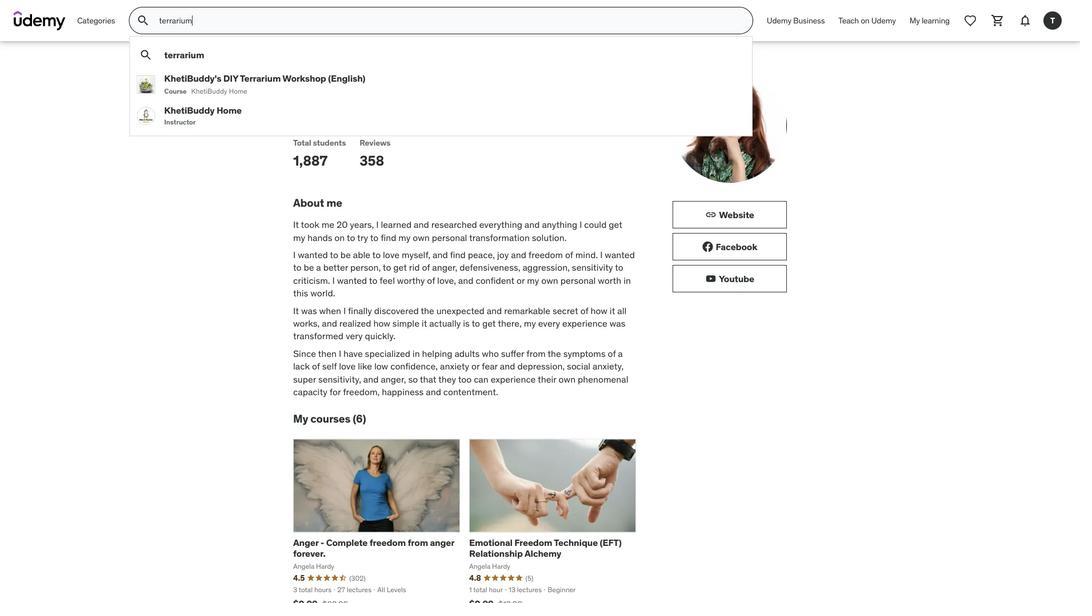 Task type: vqa. For each thing, say whether or not it's contained in the screenshot.
'Confluent'
no



Task type: describe. For each thing, give the bounding box(es) containing it.
hardy inside emotional freedom technique (eft) relationship alchemy angela hardy
[[492, 562, 510, 571]]

peace,
[[468, 249, 495, 261]]

about
[[293, 196, 324, 210]]

anger - complete freedom from anger forever. angela hardy
[[293, 537, 454, 571]]

(302)
[[349, 574, 366, 583]]

worthy
[[397, 275, 425, 286]]

home inside khetibuddy's diy terrarium workshop (english) course khetibuddy home
[[229, 87, 247, 96]]

and down when on the bottom left of page
[[322, 318, 337, 329]]

my learning
[[910, 15, 950, 26]]

instructor angela hardy
[[293, 68, 449, 106]]

khetibuddy home instructor
[[164, 105, 242, 127]]

students
[[313, 138, 346, 148]]

khetibuddy inside khetibuddy home instructor
[[164, 105, 215, 116]]

contentment.
[[443, 386, 498, 398]]

categories button
[[70, 7, 122, 34]]

realized
[[339, 318, 371, 329]]

symptoms
[[563, 348, 606, 359]]

hardy inside anger - complete freedom from anger forever. angela hardy
[[316, 562, 334, 571]]

phenomenal
[[578, 373, 628, 385]]

lectures for forever.
[[347, 586, 372, 595]]

low
[[374, 361, 388, 372]]

their
[[538, 373, 556, 385]]

-
[[321, 537, 324, 549]]

on inside it took me 20 years, i learned and researched everything and anything i could get my hands on to try to find my own personal transformation solution. i wanted to be able to love myself, and find peace, joy and freedom of mind. i wanted to be a better person, to get rid of anger, defensiveness, aggression, sensitivity to criticism. i wanted to feel worthy of love, and confident or my own personal worth in this world. it was when i finally discovered the unexpected and remarkable secret of how it all works, and realized how simple it actually is to get there, my every experience was transformed very quickly. since then i have specialized in helping adults who suffer from the symptoms of a lack of self love like low confidence, anxiety or fear and depression, social anxiety, super sensitivity, and anger, so that they too can experience their own phenomenal capacity for freedom, happiness and contentment.
[[335, 232, 345, 243]]

everything
[[479, 219, 522, 231]]

1 horizontal spatial get
[[482, 318, 496, 329]]

2 it from the top
[[293, 305, 299, 316]]

have
[[344, 348, 363, 359]]

my down remarkable
[[524, 318, 536, 329]]

researched
[[431, 219, 477, 231]]

they
[[438, 373, 456, 385]]

0 horizontal spatial anger,
[[381, 373, 406, 385]]

udemy inside udemy business link
[[767, 15, 791, 26]]

anything
[[542, 219, 577, 231]]

since
[[293, 348, 316, 359]]

i up criticism.
[[293, 249, 296, 261]]

1 horizontal spatial or
[[517, 275, 525, 286]]

quickly.
[[365, 330, 396, 342]]

finally
[[348, 305, 372, 316]]

anxiety,
[[593, 361, 624, 372]]

3
[[293, 586, 297, 595]]

social
[[567, 361, 590, 372]]

to up criticism.
[[293, 262, 302, 274]]

wishlist image
[[964, 14, 977, 27]]

sensitivity,
[[318, 373, 361, 385]]

hands
[[307, 232, 332, 243]]

0 vertical spatial find
[[381, 232, 396, 243]]

instructor inside khetibuddy home instructor
[[164, 118, 196, 127]]

(6)
[[353, 412, 366, 426]]

i down better
[[332, 275, 335, 286]]

to up "worth" on the right
[[615, 262, 623, 274]]

total students 1,887
[[293, 138, 346, 169]]

0 vertical spatial love
[[383, 249, 400, 261]]

i right then
[[339, 348, 341, 359]]

is
[[463, 318, 470, 329]]

to up better
[[330, 249, 338, 261]]

every
[[538, 318, 560, 329]]

and right love, in the left top of the page
[[458, 275, 474, 286]]

1 vertical spatial get
[[393, 262, 407, 274]]

depression,
[[517, 361, 565, 372]]

small image for website
[[705, 209, 717, 221]]

fear
[[482, 361, 498, 372]]

actually
[[429, 318, 461, 329]]

20
[[337, 219, 348, 231]]

could
[[584, 219, 607, 231]]

0 horizontal spatial love
[[339, 361, 356, 372]]

freedom
[[515, 537, 552, 549]]

0 horizontal spatial it
[[422, 318, 427, 329]]

happiness
[[382, 386, 424, 398]]

hours
[[314, 586, 332, 595]]

youtube link
[[673, 265, 787, 293]]

khetibuddy's
[[164, 73, 221, 84]]

love,
[[437, 275, 456, 286]]

angela inside emotional freedom technique (eft) relationship alchemy angela hardy
[[469, 562, 490, 571]]

so
[[408, 373, 418, 385]]

1 vertical spatial a
[[618, 348, 623, 359]]

khetibuddy inside khetibuddy's diy terrarium workshop (english) course khetibuddy home
[[191, 87, 227, 96]]

1 horizontal spatial wanted
[[337, 275, 367, 286]]

about me
[[293, 196, 342, 210]]

myself,
[[402, 249, 430, 261]]

1 total hour
[[469, 586, 503, 595]]

try
[[357, 232, 368, 243]]

and down that
[[426, 386, 441, 398]]

of left mind.
[[565, 249, 573, 261]]

all levels
[[377, 586, 406, 595]]

terrarium link
[[137, 41, 747, 69]]

emotional freedom technique (eft) relationship alchemy angela hardy
[[469, 537, 622, 571]]

anxiety
[[440, 361, 469, 372]]

there,
[[498, 318, 522, 329]]

to up feel
[[383, 262, 391, 274]]

remarkable
[[504, 305, 550, 316]]

358
[[360, 152, 384, 169]]

1 horizontal spatial own
[[541, 275, 558, 286]]

(eft)
[[600, 537, 622, 549]]

302 reviews element
[[349, 574, 366, 583]]

anger
[[293, 537, 319, 549]]

13 lectures
[[509, 586, 542, 595]]

simple
[[393, 318, 419, 329]]

criticism.
[[293, 275, 330, 286]]

emotional freedom technique (eft) relationship alchemy link
[[469, 537, 622, 560]]

and down like
[[363, 373, 379, 385]]

joy
[[497, 249, 509, 261]]

0 vertical spatial it
[[610, 305, 615, 316]]

0 vertical spatial a
[[316, 262, 321, 274]]

feel
[[380, 275, 395, 286]]

my for my learning
[[910, 15, 920, 26]]

business
[[793, 15, 825, 26]]

0 horizontal spatial how
[[373, 318, 390, 329]]

1 horizontal spatial in
[[624, 275, 631, 286]]

emotional
[[469, 537, 513, 549]]

confidence,
[[390, 361, 438, 372]]

mind.
[[575, 249, 598, 261]]

teach on udemy
[[839, 15, 896, 26]]

world.
[[310, 287, 335, 299]]

(english)
[[328, 73, 365, 84]]

instructor inside instructor angela hardy
[[293, 68, 343, 78]]

1 horizontal spatial was
[[610, 318, 625, 329]]

freedom,
[[343, 386, 380, 398]]

1 it from the top
[[293, 219, 299, 231]]

worth
[[598, 275, 621, 286]]

medium image
[[139, 48, 153, 62]]

complete
[[326, 537, 368, 549]]

from inside anger - complete freedom from anger forever. angela hardy
[[408, 537, 428, 549]]

t link
[[1039, 7, 1066, 34]]

and up there,
[[487, 305, 502, 316]]

small image for facebook
[[702, 241, 714, 253]]

who
[[482, 348, 499, 359]]

of right secret
[[580, 305, 588, 316]]

1 horizontal spatial how
[[591, 305, 607, 316]]

i right when on the bottom left of page
[[343, 305, 346, 316]]

0 vertical spatial experience
[[562, 318, 607, 329]]

2 vertical spatial own
[[559, 373, 576, 385]]

i left the could
[[580, 219, 582, 231]]

0 vertical spatial the
[[421, 305, 434, 316]]

to left feel
[[369, 275, 377, 286]]

1,887
[[293, 152, 328, 169]]

hour
[[489, 586, 503, 595]]

too
[[458, 373, 472, 385]]



Task type: locate. For each thing, give the bounding box(es) containing it.
0 vertical spatial be
[[340, 249, 351, 261]]

freedom up aggression,
[[529, 249, 563, 261]]

and up solution.
[[525, 219, 540, 231]]

total
[[299, 586, 313, 595], [473, 586, 487, 595]]

own up myself,
[[413, 232, 430, 243]]

0 horizontal spatial experience
[[491, 373, 536, 385]]

to right "try"
[[370, 232, 378, 243]]

1 horizontal spatial lectures
[[517, 586, 542, 595]]

of up anxiety,
[[608, 348, 616, 359]]

1 horizontal spatial hardy
[[377, 76, 449, 106]]

1 vertical spatial small image
[[702, 241, 714, 253]]

1 vertical spatial love
[[339, 361, 356, 372]]

freedom right complete
[[370, 537, 406, 549]]

for
[[330, 386, 341, 398]]

on right teach
[[861, 15, 870, 26]]

my down aggression,
[[527, 275, 539, 286]]

my courses (6)
[[293, 412, 366, 426]]

udemy business link
[[760, 7, 832, 34]]

lack
[[293, 361, 310, 372]]

freedom inside it took me 20 years, i learned and researched everything and anything i could get my hands on to try to find my own personal transformation solution. i wanted to be able to love myself, and find peace, joy and freedom of mind. i wanted to be a better person, to get rid of anger, defensiveness, aggression, sensitivity to criticism. i wanted to feel worthy of love, and confident or my own personal worth in this world. it was when i finally discovered the unexpected and remarkable secret of how it all works, and realized how simple it actually is to get there, my every experience was transformed very quickly. since then i have specialized in helping adults who suffer from the symptoms of a lack of self love like low confidence, anxiety or fear and depression, social anxiety, super sensitivity, and anger, so that they too can experience their own phenomenal capacity for freedom, happiness and contentment.
[[529, 249, 563, 261]]

terrarium
[[164, 49, 204, 61]]

0 vertical spatial in
[[624, 275, 631, 286]]

and right learned at the left top
[[414, 219, 429, 231]]

0 vertical spatial anger,
[[432, 262, 457, 274]]

in right "worth" on the right
[[624, 275, 631, 286]]

13
[[509, 586, 515, 595]]

1 horizontal spatial love
[[383, 249, 400, 261]]

the
[[421, 305, 434, 316], [548, 348, 561, 359]]

the up depression, at the bottom
[[548, 348, 561, 359]]

small image
[[705, 209, 717, 221], [702, 241, 714, 253]]

of left love, in the left top of the page
[[427, 275, 435, 286]]

on down 20
[[335, 232, 345, 243]]

1 udemy from the left
[[767, 15, 791, 26]]

khetibuddy down "course"
[[164, 105, 215, 116]]

4.5
[[293, 573, 305, 583]]

to left "try"
[[347, 232, 355, 243]]

all
[[377, 586, 385, 595]]

love down have
[[339, 361, 356, 372]]

it up works,
[[293, 305, 299, 316]]

1 vertical spatial find
[[450, 249, 466, 261]]

me up 20
[[326, 196, 342, 210]]

helping
[[422, 348, 452, 359]]

like
[[358, 361, 372, 372]]

1 vertical spatial be
[[304, 262, 314, 274]]

anger
[[430, 537, 454, 549]]

0 vertical spatial freedom
[[529, 249, 563, 261]]

wanted up "worth" on the right
[[605, 249, 635, 261]]

angela up students
[[293, 76, 373, 106]]

4.8
[[469, 573, 481, 583]]

small image left website in the top right of the page
[[705, 209, 717, 221]]

2 horizontal spatial wanted
[[605, 249, 635, 261]]

1 vertical spatial home
[[217, 105, 242, 116]]

total for forever.
[[299, 586, 313, 595]]

it took me 20 years, i learned and researched everything and anything i could get my hands on to try to find my own personal transformation solution. i wanted to be able to love myself, and find peace, joy and freedom of mind. i wanted to be a better person, to get rid of anger, defensiveness, aggression, sensitivity to criticism. i wanted to feel worthy of love, and confident or my own personal worth in this world. it was when i finally discovered the unexpected and remarkable secret of how it all works, and realized how simple it actually is to get there, my every experience was transformed very quickly. since then i have specialized in helping adults who suffer from the symptoms of a lack of self love like low confidence, anxiety or fear and depression, social anxiety, super sensitivity, and anger, so that they too can experience their own phenomenal capacity for freedom, happiness and contentment.
[[293, 219, 635, 398]]

get left there,
[[482, 318, 496, 329]]

instructor
[[293, 68, 343, 78], [164, 118, 196, 127]]

1 vertical spatial own
[[541, 275, 558, 286]]

1 horizontal spatial it
[[610, 305, 615, 316]]

0 horizontal spatial hardy
[[316, 562, 334, 571]]

transformed
[[293, 330, 344, 342]]

teach on udemy link
[[832, 7, 903, 34]]

small image inside facebook link
[[702, 241, 714, 253]]

0 vertical spatial home
[[229, 87, 247, 96]]

0 vertical spatial instructor
[[293, 68, 343, 78]]

anger, up happiness
[[381, 373, 406, 385]]

then
[[318, 348, 337, 359]]

my down learned at the left top
[[398, 232, 411, 243]]

how
[[591, 305, 607, 316], [373, 318, 390, 329]]

me inside it took me 20 years, i learned and researched everything and anything i could get my hands on to try to find my own personal transformation solution. i wanted to be able to love myself, and find peace, joy and freedom of mind. i wanted to be a better person, to get rid of anger, defensiveness, aggression, sensitivity to criticism. i wanted to feel worthy of love, and confident or my own personal worth in this world. it was when i finally discovered the unexpected and remarkable secret of how it all works, and realized how simple it actually is to get there, my every experience was transformed very quickly. since then i have specialized in helping adults who suffer from the symptoms of a lack of self love like low confidence, anxiety or fear and depression, social anxiety, super sensitivity, and anger, so that they too can experience their own phenomenal capacity for freedom, happiness and contentment.
[[322, 219, 334, 231]]

0 horizontal spatial a
[[316, 262, 321, 274]]

0 horizontal spatial find
[[381, 232, 396, 243]]

2 lectures from the left
[[517, 586, 542, 595]]

1 vertical spatial the
[[548, 348, 561, 359]]

angela inside instructor angela hardy
[[293, 76, 373, 106]]

1 vertical spatial on
[[335, 232, 345, 243]]

1 vertical spatial anger,
[[381, 373, 406, 385]]

from up depression, at the bottom
[[526, 348, 546, 359]]

suffer
[[501, 348, 524, 359]]

1 horizontal spatial my
[[910, 15, 920, 26]]

from left 'anger'
[[408, 537, 428, 549]]

be up criticism.
[[304, 262, 314, 274]]

home inside khetibuddy home instructor
[[217, 105, 242, 116]]

rid
[[409, 262, 420, 274]]

2 horizontal spatial hardy
[[492, 562, 510, 571]]

1 vertical spatial freedom
[[370, 537, 406, 549]]

works,
[[293, 318, 320, 329]]

1 horizontal spatial instructor
[[293, 68, 343, 78]]

1 horizontal spatial from
[[526, 348, 546, 359]]

small image left facebook
[[702, 241, 714, 253]]

0 vertical spatial or
[[517, 275, 525, 286]]

was up works,
[[301, 305, 317, 316]]

0 vertical spatial khetibuddy
[[191, 87, 227, 96]]

0 vertical spatial it
[[293, 219, 299, 231]]

t
[[1050, 15, 1055, 25]]

reviews 358
[[360, 138, 391, 169]]

angela up "4.8"
[[469, 562, 490, 571]]

my down took
[[293, 232, 305, 243]]

1 lectures from the left
[[347, 586, 372, 595]]

teach
[[839, 15, 859, 26]]

of right rid
[[422, 262, 430, 274]]

i right years,
[[376, 219, 379, 231]]

able
[[353, 249, 370, 261]]

1 horizontal spatial be
[[340, 249, 351, 261]]

find down learned at the left top
[[381, 232, 396, 243]]

1 horizontal spatial udemy
[[871, 15, 896, 26]]

0 horizontal spatial total
[[299, 586, 313, 595]]

to right is
[[472, 318, 480, 329]]

0 horizontal spatial instructor
[[164, 118, 196, 127]]

2 horizontal spatial get
[[609, 219, 622, 231]]

my down capacity
[[293, 412, 308, 426]]

learning
[[922, 15, 950, 26]]

0 horizontal spatial own
[[413, 232, 430, 243]]

a up criticism.
[[316, 262, 321, 274]]

terrarium
[[240, 73, 281, 84]]

0 horizontal spatial be
[[304, 262, 314, 274]]

0 vertical spatial my
[[910, 15, 920, 26]]

hardy inside instructor angela hardy
[[377, 76, 449, 106]]

total right 3
[[299, 586, 313, 595]]

course
[[164, 87, 187, 95]]

1 vertical spatial khetibuddy
[[164, 105, 215, 116]]

khetibuddy's diy terrarium workshop (english) course khetibuddy home
[[164, 73, 365, 96]]

hardy down terrarium link
[[377, 76, 449, 106]]

0 horizontal spatial freedom
[[370, 537, 406, 549]]

1 vertical spatial was
[[610, 318, 625, 329]]

0 vertical spatial own
[[413, 232, 430, 243]]

when
[[319, 305, 341, 316]]

personal down researched
[[432, 232, 467, 243]]

small image inside website 'link'
[[705, 209, 717, 221]]

find left peace,
[[450, 249, 466, 261]]

confident
[[476, 275, 514, 286]]

1 horizontal spatial the
[[548, 348, 561, 359]]

experience down suffer
[[491, 373, 536, 385]]

own
[[413, 232, 430, 243], [541, 275, 558, 286], [559, 373, 576, 385]]

facebook
[[716, 241, 757, 253]]

1 horizontal spatial find
[[450, 249, 466, 261]]

khetibuddy down khetibuddy's
[[191, 87, 227, 96]]

it
[[293, 219, 299, 231], [293, 305, 299, 316]]

1 vertical spatial or
[[471, 361, 480, 372]]

sensitivity
[[572, 262, 613, 274]]

total right 1 at left
[[473, 586, 487, 595]]

1 vertical spatial how
[[373, 318, 390, 329]]

that
[[420, 373, 436, 385]]

and down suffer
[[500, 361, 515, 372]]

anger, up love, in the left top of the page
[[432, 262, 457, 274]]

0 vertical spatial from
[[526, 348, 546, 359]]

small image
[[705, 273, 717, 285]]

and
[[414, 219, 429, 231], [525, 219, 540, 231], [433, 249, 448, 261], [511, 249, 526, 261], [458, 275, 474, 286], [487, 305, 502, 316], [322, 318, 337, 329], [500, 361, 515, 372], [363, 373, 379, 385], [426, 386, 441, 398]]

i right mind.
[[600, 249, 603, 261]]

from
[[526, 348, 546, 359], [408, 537, 428, 549]]

defensiveness,
[[460, 262, 520, 274]]

1 vertical spatial me
[[322, 219, 334, 231]]

0 horizontal spatial lectures
[[347, 586, 372, 595]]

how left all
[[591, 305, 607, 316]]

get
[[609, 219, 622, 231], [393, 262, 407, 274], [482, 318, 496, 329]]

total for angela
[[473, 586, 487, 595]]

of left self
[[312, 361, 320, 372]]

forever.
[[293, 548, 325, 560]]

1 vertical spatial experience
[[491, 373, 536, 385]]

relationship
[[469, 548, 523, 560]]

0 horizontal spatial or
[[471, 361, 480, 372]]

a up anxiety,
[[618, 348, 623, 359]]

from inside it took me 20 years, i learned and researched everything and anything i could get my hands on to try to find my own personal transformation solution. i wanted to be able to love myself, and find peace, joy and freedom of mind. i wanted to be a better person, to get rid of anger, defensiveness, aggression, sensitivity to criticism. i wanted to feel worthy of love, and confident or my own personal worth in this world. it was when i finally discovered the unexpected and remarkable secret of how it all works, and realized how simple it actually is to get there, my every experience was transformed very quickly. since then i have specialized in helping adults who suffer from the symptoms of a lack of self love like low confidence, anxiety or fear and depression, social anxiety, super sensitivity, and anger, so that they too can experience their own phenomenal capacity for freedom, happiness and contentment.
[[526, 348, 546, 359]]

my for my courses (6)
[[293, 412, 308, 426]]

angela up 4.5
[[293, 562, 314, 571]]

angela hardy image
[[673, 69, 787, 183]]

1 vertical spatial instructor
[[164, 118, 196, 127]]

lectures down 302 reviews element
[[347, 586, 372, 595]]

total
[[293, 138, 311, 148]]

udemy
[[767, 15, 791, 26], [871, 15, 896, 26]]

or up can
[[471, 361, 480, 372]]

own down aggression,
[[541, 275, 558, 286]]

0 horizontal spatial the
[[421, 305, 434, 316]]

0 vertical spatial personal
[[432, 232, 467, 243]]

0 horizontal spatial on
[[335, 232, 345, 243]]

0 horizontal spatial was
[[301, 305, 317, 316]]

1 vertical spatial from
[[408, 537, 428, 549]]

freedom inside anger - complete freedom from anger forever. angela hardy
[[370, 537, 406, 549]]

or
[[517, 275, 525, 286], [471, 361, 480, 372]]

submit search image
[[136, 14, 150, 27]]

experience down secret
[[562, 318, 607, 329]]

0 vertical spatial get
[[609, 219, 622, 231]]

love
[[383, 249, 400, 261], [339, 361, 356, 372]]

all
[[617, 305, 627, 316]]

technique
[[554, 537, 598, 549]]

me
[[326, 196, 342, 210], [322, 219, 334, 231]]

1 vertical spatial it
[[422, 318, 427, 329]]

anger - complete freedom from anger forever. link
[[293, 537, 454, 560]]

the up "actually"
[[421, 305, 434, 316]]

1 total from the left
[[299, 586, 313, 595]]

0 horizontal spatial my
[[293, 412, 308, 426]]

love left myself,
[[383, 249, 400, 261]]

website link
[[673, 201, 787, 229]]

5 reviews element
[[526, 574, 533, 583]]

angela inside anger - complete freedom from anger forever. angela hardy
[[293, 562, 314, 571]]

1 horizontal spatial anger,
[[432, 262, 457, 274]]

it left took
[[293, 219, 299, 231]]

lectures for angela
[[517, 586, 542, 595]]

wanted down person,
[[337, 275, 367, 286]]

1 horizontal spatial total
[[473, 586, 487, 595]]

how up quickly.
[[373, 318, 390, 329]]

0 horizontal spatial udemy
[[767, 15, 791, 26]]

1 vertical spatial personal
[[560, 275, 596, 286]]

diy
[[223, 73, 238, 84]]

get left rid
[[393, 262, 407, 274]]

took
[[301, 219, 319, 231]]

better
[[323, 262, 348, 274]]

own down social on the right bottom
[[559, 373, 576, 385]]

anger,
[[432, 262, 457, 274], [381, 373, 406, 385]]

2 horizontal spatial own
[[559, 373, 576, 385]]

personal down sensitivity
[[560, 275, 596, 286]]

be
[[340, 249, 351, 261], [304, 262, 314, 274]]

was down all
[[610, 318, 625, 329]]

1 vertical spatial my
[[293, 412, 308, 426]]

1 vertical spatial in
[[413, 348, 420, 359]]

capacity
[[293, 386, 327, 398]]

2 udemy from the left
[[871, 15, 896, 26]]

2 vertical spatial get
[[482, 318, 496, 329]]

notifications image
[[1018, 14, 1032, 27]]

0 vertical spatial small image
[[705, 209, 717, 221]]

me left 20
[[322, 219, 334, 231]]

personal
[[432, 232, 467, 243], [560, 275, 596, 286]]

it right simple at the left
[[422, 318, 427, 329]]

0 vertical spatial was
[[301, 305, 317, 316]]

was
[[301, 305, 317, 316], [610, 318, 625, 329]]

udemy right teach
[[871, 15, 896, 26]]

1 horizontal spatial freedom
[[529, 249, 563, 261]]

2 total from the left
[[473, 586, 487, 595]]

beginner
[[548, 586, 576, 595]]

and right myself,
[[433, 249, 448, 261]]

website
[[719, 209, 754, 221]]

lectures
[[347, 586, 372, 595], [517, 586, 542, 595]]

alchemy
[[525, 548, 561, 560]]

1 horizontal spatial on
[[861, 15, 870, 26]]

to right able
[[372, 249, 381, 261]]

1 horizontal spatial experience
[[562, 318, 607, 329]]

0 vertical spatial me
[[326, 196, 342, 210]]

lectures down 5 reviews element
[[517, 586, 542, 595]]

my left learning
[[910, 15, 920, 26]]

0 horizontal spatial wanted
[[298, 249, 328, 261]]

Search for anything text field
[[157, 11, 739, 30]]

1 horizontal spatial personal
[[560, 275, 596, 286]]

hardy down forever.
[[316, 562, 334, 571]]

adults
[[455, 348, 480, 359]]

1 vertical spatial it
[[293, 305, 299, 316]]

levels
[[387, 586, 406, 595]]

angela
[[293, 76, 373, 106], [293, 562, 314, 571], [469, 562, 490, 571]]

home
[[229, 87, 247, 96], [217, 105, 242, 116]]

udemy inside teach on udemy link
[[871, 15, 896, 26]]

shopping cart with 0 items image
[[991, 14, 1005, 27]]

get right the could
[[609, 219, 622, 231]]

udemy image
[[14, 11, 66, 30]]

solution.
[[532, 232, 567, 243]]

it left all
[[610, 305, 615, 316]]

udemy left the business
[[767, 15, 791, 26]]

self
[[322, 361, 337, 372]]

27 lectures
[[337, 586, 372, 595]]

or right confident
[[517, 275, 525, 286]]

0 horizontal spatial in
[[413, 348, 420, 359]]

be left able
[[340, 249, 351, 261]]

aggression,
[[523, 262, 570, 274]]

hardy down relationship
[[492, 562, 510, 571]]

in up confidence,
[[413, 348, 420, 359]]

0 vertical spatial on
[[861, 15, 870, 26]]

and right joy
[[511, 249, 526, 261]]

wanted down hands on the top left
[[298, 249, 328, 261]]

0 horizontal spatial personal
[[432, 232, 467, 243]]

years,
[[350, 219, 374, 231]]

0 horizontal spatial get
[[393, 262, 407, 274]]



